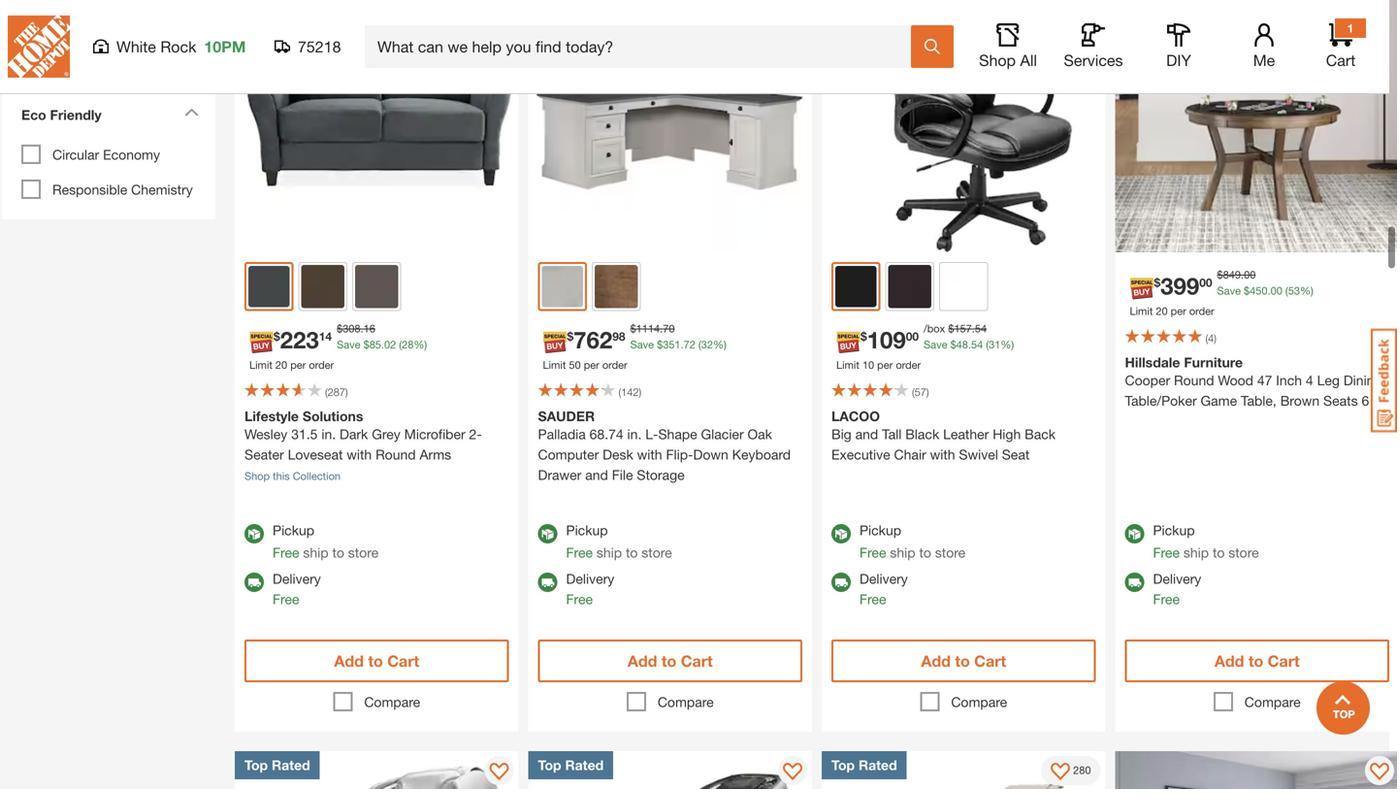 Task type: locate. For each thing, give the bounding box(es) containing it.
1 horizontal spatial display image
[[1051, 763, 1071, 782]]

/box
[[924, 322, 946, 335]]

ship for 109
[[890, 544, 916, 560]]

1 ship from the left
[[303, 544, 329, 560]]

4 add to cart from the left
[[1215, 652, 1300, 670]]

available shipping image
[[245, 573, 264, 592]]

palladia 68.74 in. l-shape glacier oak computer desk with flip-down keyboard drawer and file storage image
[[528, 0, 812, 252]]

3 add to cart button from the left
[[832, 640, 1096, 682]]

( inside "$ 308 . 16 save $ 85 . 02 ( 28 %) limit 20 per order"
[[399, 338, 402, 351]]

31.5
[[291, 426, 318, 442]]

3 store from the left
[[935, 544, 966, 560]]

2 pickup free ship to store from the left
[[566, 522, 672, 560]]

+
[[22, 32, 30, 48]]

wesley 31.5 in. dark grey microfiber 2-seater loveseat with round arms image
[[235, 0, 519, 252]]

prestige series taupe faux leather reclining 3d massage chair with bluetooth speakers and heated seat image
[[235, 751, 519, 789]]

all right view
[[67, 32, 82, 48]]

$ right the $ 399 00
[[1218, 268, 1224, 281]]

with inside lifestyle solutions wesley 31.5 in. dark grey microfiber 2- seater loveseat with round arms shop this collection
[[347, 446, 372, 462]]

4 available for pickup image from the left
[[1125, 524, 1145, 543]]

2 available shipping image from the left
[[832, 573, 851, 592]]

$ 399 00
[[1154, 272, 1213, 299]]

0 horizontal spatial round
[[376, 446, 416, 462]]

per inside $ 1114 . 70 save $ 351 . 72 ( 32 %) limit 50 per order
[[584, 359, 600, 371]]

1 horizontal spatial rated
[[565, 757, 604, 773]]

3 available for pickup image from the left
[[832, 524, 851, 543]]

limit
[[1130, 305, 1153, 317], [249, 359, 273, 371], [543, 359, 566, 371], [837, 359, 860, 371]]

4 add from the left
[[1215, 652, 1245, 670]]

order up ( 4 )
[[1190, 305, 1215, 317]]

shop inside button
[[979, 51, 1016, 69]]

20 down 223
[[276, 359, 287, 371]]

3 delivery from the left
[[860, 571, 908, 587]]

%) inside $ 1114 . 70 save $ 351 . 72 ( 32 %) limit 50 per order
[[713, 338, 727, 351]]

2 store from the left
[[642, 544, 672, 560]]

1 top from the left
[[245, 757, 268, 773]]

%) right 72
[[713, 338, 727, 351]]

2 add to cart button from the left
[[538, 640, 803, 682]]

table/poker
[[1125, 393, 1197, 409]]

save for 223
[[337, 338, 361, 351]]

eco friendly link
[[12, 95, 206, 140]]

all inside the shop all button
[[1021, 51, 1037, 69]]

limit inside $ 1114 . 70 save $ 351 . 72 ( 32 %) limit 50 per order
[[543, 359, 566, 371]]

available shipping image for 762
[[538, 573, 558, 592]]

rated for pro 8500 series tan faux leather reclining 2d massage chair with zero gravity, foot and calf massage, heated seat image
[[859, 757, 897, 773]]

display image
[[490, 763, 509, 782], [1370, 763, 1390, 782]]

limit left 50
[[543, 359, 566, 371]]

4 store from the left
[[1229, 544, 1259, 560]]

3 top from the left
[[832, 757, 855, 773]]

round inside 'hillsdale furniture cooper round wood 47 inch 4 leg dining table/poker game table, brown seats 6'
[[1174, 372, 1215, 388]]

4 up furniture
[[1208, 332, 1214, 345]]

delivery for 109
[[860, 571, 908, 587]]

with down black
[[930, 446, 956, 462]]

3 delivery free from the left
[[860, 571, 908, 607]]

1 rated from the left
[[272, 757, 310, 773]]

shop
[[979, 51, 1016, 69], [245, 470, 270, 482]]

2 display image from the left
[[1051, 763, 1071, 782]]

dark grey image
[[248, 266, 290, 307]]

1 horizontal spatial round
[[1174, 372, 1215, 388]]

450
[[1250, 284, 1268, 297]]

2 add to cart from the left
[[628, 652, 713, 670]]

1 vertical spatial round
[[376, 446, 416, 462]]

palladia
[[538, 426, 586, 442]]

1 add to cart button from the left
[[245, 640, 509, 682]]

responsible chemistry
[[52, 182, 193, 198]]

( up 68.74
[[619, 386, 621, 398]]

with for 109
[[930, 446, 956, 462]]

order down 98 on the top of the page
[[603, 359, 628, 371]]

top rated for pro 8500 series tan faux leather reclining 2d massage chair with zero gravity, foot and calf massage, heated seat image
[[832, 757, 897, 773]]

00 left /box
[[906, 329, 919, 343]]

$ left 849
[[1154, 276, 1161, 289]]

0 vertical spatial round
[[1174, 372, 1215, 388]]

1 horizontal spatial and
[[856, 426, 879, 442]]

( 57 )
[[912, 386, 929, 398]]

53
[[1289, 284, 1301, 297]]

$ 849 . 00 save $ 450 . 00 ( 53 %) limit 20 per order
[[1130, 268, 1314, 317]]

lacoo big and tall black leather high back executive chair with swivel seat
[[832, 408, 1056, 462]]

in. inside lifestyle solutions wesley 31.5 in. dark grey microfiber 2- seater loveseat with round arms shop this collection
[[322, 426, 336, 442]]

desk
[[603, 446, 634, 462]]

compare up acro hd series black smart 3d massage chair with body scan, voice controls, smart learning, bluetooth and zero gravity image
[[658, 694, 714, 710]]

chair
[[894, 446, 927, 462]]

3 rated from the left
[[859, 757, 897, 773]]

shop down seater on the bottom left of the page
[[245, 470, 270, 482]]

00 right 849
[[1244, 268, 1256, 281]]

per for 399
[[1171, 305, 1187, 317]]

top for pro 8500 series tan faux leather reclining 2d massage chair with zero gravity, foot and calf massage, heated seat image
[[832, 757, 855, 773]]

1 horizontal spatial available shipping image
[[832, 573, 851, 592]]

cooper
[[1125, 372, 1171, 388]]

add
[[334, 652, 364, 670], [628, 652, 657, 670], [921, 652, 951, 670], [1215, 652, 1245, 670]]

per for 762
[[584, 359, 600, 371]]

1 top rated from the left
[[245, 757, 310, 773]]

3 add to cart from the left
[[921, 652, 1007, 670]]

big
[[832, 426, 852, 442]]

order up '57'
[[896, 359, 921, 371]]

responsible
[[52, 182, 127, 198]]

leg
[[1318, 372, 1340, 388]]

2 add from the left
[[628, 652, 657, 670]]

2 horizontal spatial rated
[[859, 757, 897, 773]]

pickup free ship to store
[[273, 522, 379, 560], [566, 522, 672, 560], [860, 522, 966, 560], [1153, 522, 1259, 560]]

compare up prestige series taupe faux leather reclining 3d massage chair with bluetooth speakers and heated seat image
[[364, 694, 420, 710]]

order down 14
[[309, 359, 334, 371]]

limit inside $ 849 . 00 save $ 450 . 00 ( 53 %) limit 20 per order
[[1130, 305, 1153, 317]]

in. inside 'sauder palladia 68.74 in. l-shape glacier oak computer desk with flip-down keyboard drawer and file storage'
[[628, 426, 642, 442]]

70
[[663, 322, 675, 335]]

per right 10
[[878, 359, 893, 371]]

) up black
[[927, 386, 929, 398]]

inch
[[1277, 372, 1303, 388]]

4 add to cart button from the left
[[1125, 640, 1390, 682]]

black image
[[836, 266, 877, 307]]

%) right the 02
[[414, 338, 427, 351]]

$ left 14
[[274, 329, 280, 343]]

54 right the 48
[[972, 338, 983, 351]]

per
[[1171, 305, 1187, 317], [290, 359, 306, 371], [584, 359, 600, 371], [878, 359, 893, 371]]

0 vertical spatial shop
[[979, 51, 1016, 69]]

) up solutions
[[346, 386, 348, 398]]

and left file
[[585, 467, 608, 483]]

3 pickup from the left
[[860, 522, 902, 538]]

20 inside "$ 308 . 16 save $ 85 . 02 ( 28 %) limit 20 per order"
[[276, 359, 287, 371]]

oak
[[748, 426, 773, 442]]

round down grey
[[376, 446, 416, 462]]

add to cart button for 109
[[832, 640, 1096, 682]]

0 horizontal spatial all
[[67, 32, 82, 48]]

( inside /box $ 157 . 54 save $ 48 . 54 ( 31 %) limit 10 per order
[[986, 338, 989, 351]]

1 horizontal spatial 20
[[1156, 305, 1168, 317]]

02
[[384, 338, 396, 351]]

shop left services
[[979, 51, 1016, 69]]

per inside "$ 308 . 16 save $ 85 . 02 ( 28 %) limit 20 per order"
[[290, 359, 306, 371]]

add for 109
[[921, 652, 951, 670]]

caret icon image
[[184, 108, 199, 116]]

store for 762
[[642, 544, 672, 560]]

%) inside "$ 308 . 16 save $ 85 . 02 ( 28 %) limit 20 per order"
[[414, 338, 427, 351]]

with inside lacoo big and tall black leather high back executive chair with swivel seat
[[930, 446, 956, 462]]

20 for 399
[[1156, 305, 1168, 317]]

) for 223
[[346, 386, 348, 398]]

save inside $ 1114 . 70 save $ 351 . 72 ( 32 %) limit 50 per order
[[630, 338, 654, 351]]

2 rated from the left
[[565, 757, 604, 773]]

hillsdale
[[1125, 354, 1181, 370]]

$ down 157
[[951, 338, 957, 351]]

order inside $ 849 . 00 save $ 450 . 00 ( 53 %) limit 20 per order
[[1190, 305, 1215, 317]]

$
[[1218, 268, 1224, 281], [1154, 276, 1161, 289], [1244, 284, 1250, 297], [337, 322, 343, 335], [630, 322, 636, 335], [949, 322, 954, 335], [274, 329, 280, 343], [567, 329, 574, 343], [861, 329, 867, 343], [364, 338, 369, 351], [657, 338, 663, 351], [951, 338, 957, 351]]

delivery free for 762
[[566, 571, 615, 607]]

0 horizontal spatial top
[[245, 757, 268, 773]]

$ inside the $ 762 98
[[567, 329, 574, 343]]

glacier oak image
[[542, 266, 583, 307]]

store for 223
[[348, 544, 379, 560]]

2 horizontal spatial top rated
[[832, 757, 897, 773]]

32
[[701, 338, 713, 351]]

save inside "$ 308 . 16 save $ 85 . 02 ( 28 %) limit 20 per order"
[[337, 338, 361, 351]]

2 display image from the left
[[1370, 763, 1390, 782]]

2 horizontal spatial top
[[832, 757, 855, 773]]

( inside $ 849 . 00 save $ 450 . 00 ( 53 %) limit 20 per order
[[1286, 284, 1289, 297]]

0 vertical spatial 4
[[1208, 332, 1214, 345]]

0 horizontal spatial with
[[347, 446, 372, 462]]

grey
[[372, 426, 401, 442]]

white image
[[942, 265, 986, 308]]

1 horizontal spatial shop
[[979, 51, 1016, 69]]

per inside $ 849 . 00 save $ 450 . 00 ( 53 %) limit 20 per order
[[1171, 305, 1187, 317]]

per right 50
[[584, 359, 600, 371]]

limit inside "$ 308 . 16 save $ 85 . 02 ( 28 %) limit 20 per order"
[[249, 359, 273, 371]]

eco
[[21, 107, 46, 123]]

and inside lacoo big and tall black leather high back executive chair with swivel seat
[[856, 426, 879, 442]]

1 available for pickup image from the left
[[245, 524, 264, 543]]

2 ship from the left
[[597, 544, 622, 560]]

save down 1114
[[630, 338, 654, 351]]

4 left the 'leg'
[[1306, 372, 1314, 388]]

1 pickup free ship to store from the left
[[273, 522, 379, 560]]

diy button
[[1148, 23, 1210, 70]]

20 down 399
[[1156, 305, 1168, 317]]

in. left l-
[[628, 426, 642, 442]]

compare for 762
[[658, 694, 714, 710]]

2 horizontal spatial available shipping image
[[1125, 573, 1145, 592]]

limit inside /box $ 157 . 54 save $ 48 . 54 ( 31 %) limit 10 per order
[[837, 359, 860, 371]]

1 delivery from the left
[[273, 571, 321, 587]]

2-
[[469, 426, 482, 442]]

in. down solutions
[[322, 426, 336, 442]]

pickup for 109
[[860, 522, 902, 538]]

$ down 1114
[[657, 338, 663, 351]]

compare up 10 in. medium firm hybrid pillow top mattresses, strong edge support, queen mattress image
[[1245, 694, 1301, 710]]

save down 308
[[337, 338, 361, 351]]

0 vertical spatial and
[[856, 426, 879, 442]]

72
[[684, 338, 696, 351]]

What can we help you find today? search field
[[378, 26, 910, 67]]

1 horizontal spatial display image
[[1370, 763, 1390, 782]]

1 add from the left
[[334, 652, 364, 670]]

1 vertical spatial all
[[1021, 51, 1037, 69]]

1 horizontal spatial top
[[538, 757, 562, 773]]

1 with from the left
[[347, 446, 372, 462]]

3 pickup free ship to store from the left
[[860, 522, 966, 560]]

add to cart
[[334, 652, 419, 670], [628, 652, 713, 670], [921, 652, 1007, 670], [1215, 652, 1300, 670]]

( right the 48
[[986, 338, 989, 351]]

0 horizontal spatial display image
[[490, 763, 509, 782]]

save inside $ 849 . 00 save $ 450 . 00 ( 53 %) limit 20 per order
[[1218, 284, 1241, 297]]

( up black
[[912, 386, 915, 398]]

limit for 223
[[249, 359, 273, 371]]

$ inside "$ 223 14"
[[274, 329, 280, 343]]

pickup free ship to store for 762
[[566, 522, 672, 560]]

4
[[1208, 332, 1214, 345], [1306, 372, 1314, 388]]

3 add from the left
[[921, 652, 951, 670]]

friendly
[[50, 107, 102, 123]]

2 in. from the left
[[628, 426, 642, 442]]

1 vertical spatial 20
[[276, 359, 287, 371]]

0 vertical spatial all
[[67, 32, 82, 48]]

top rated for acro hd series black smart 3d massage chair with body scan, voice controls, smart learning, bluetooth and zero gravity image
[[538, 757, 604, 773]]

save for 399
[[1218, 284, 1241, 297]]

hillsdale furniture cooper round wood 47 inch 4 leg dining table/poker game table, brown seats 6
[[1125, 354, 1383, 409]]

save down /box
[[924, 338, 948, 351]]

top for prestige series taupe faux leather reclining 3d massage chair with bluetooth speakers and heated seat image
[[245, 757, 268, 773]]

1 vertical spatial and
[[585, 467, 608, 483]]

services button
[[1063, 23, 1125, 70]]

file
[[612, 467, 633, 483]]

%) right 450
[[1301, 284, 1314, 297]]

57
[[915, 386, 927, 398]]

4 pickup from the left
[[1153, 522, 1195, 538]]

lacoo
[[832, 408, 880, 424]]

with inside 'sauder palladia 68.74 in. l-shape glacier oak computer desk with flip-down keyboard drawer and file storage'
[[637, 446, 663, 462]]

280 button
[[1042, 756, 1101, 785]]

acro hd series black smart 3d massage chair with body scan, voice controls, smart learning, bluetooth and zero gravity image
[[528, 751, 812, 789]]

1 compare from the left
[[364, 694, 420, 710]]

1 vertical spatial 54
[[972, 338, 983, 351]]

per down 223
[[290, 359, 306, 371]]

responsible chemistry link
[[52, 182, 193, 198]]

compare for 109
[[951, 694, 1008, 710]]

rock
[[160, 37, 196, 56]]

( right the 02
[[399, 338, 402, 351]]

available shipping image
[[538, 573, 558, 592], [832, 573, 851, 592], [1125, 573, 1145, 592]]

0 horizontal spatial rated
[[272, 757, 310, 773]]

0 horizontal spatial available shipping image
[[538, 573, 558, 592]]

50
[[569, 359, 581, 371]]

54 right 157
[[975, 322, 987, 335]]

limit up hillsdale
[[1130, 305, 1153, 317]]

order inside "$ 308 . 16 save $ 85 . 02 ( 28 %) limit 20 per order"
[[309, 359, 334, 371]]

0 horizontal spatial top rated
[[245, 757, 310, 773]]

98
[[613, 329, 626, 343]]

$ up 10
[[861, 329, 867, 343]]

microfiber
[[404, 426, 466, 442]]

$ left 53
[[1244, 284, 1250, 297]]

351
[[663, 338, 681, 351]]

all left services
[[1021, 51, 1037, 69]]

280
[[1074, 764, 1091, 777]]

2 delivery from the left
[[566, 571, 615, 587]]

( right 450
[[1286, 284, 1289, 297]]

3 top rated from the left
[[832, 757, 897, 773]]

0 vertical spatial 20
[[1156, 305, 1168, 317]]

with for 762
[[637, 446, 663, 462]]

0 horizontal spatial shop
[[245, 470, 270, 482]]

round down furniture
[[1174, 372, 1215, 388]]

%) right the 48
[[1001, 338, 1014, 351]]

)
[[1214, 332, 1217, 345], [346, 386, 348, 398], [639, 386, 642, 398], [927, 386, 929, 398]]

1 horizontal spatial top rated
[[538, 757, 604, 773]]

display image
[[783, 763, 803, 782], [1051, 763, 1071, 782]]

down
[[693, 446, 729, 462]]

diy
[[1167, 51, 1192, 69]]

top rated
[[245, 757, 310, 773], [538, 757, 604, 773], [832, 757, 897, 773]]

cart for 109
[[975, 652, 1007, 670]]

$ 762 98
[[567, 326, 626, 353]]

cart
[[1327, 51, 1356, 69], [387, 652, 419, 670], [681, 652, 713, 670], [975, 652, 1007, 670], [1268, 652, 1300, 670]]

2 compare from the left
[[658, 694, 714, 710]]

3 with from the left
[[930, 446, 956, 462]]

available for pickup image for 109
[[832, 524, 851, 543]]

1 add to cart from the left
[[334, 652, 419, 670]]

add for 223
[[334, 652, 364, 670]]

tall
[[882, 426, 902, 442]]

all inside '+ view all' link
[[67, 32, 82, 48]]

pro 8500 series tan faux leather reclining 2d massage chair with zero gravity, foot and calf massage, heated seat image
[[822, 751, 1106, 789]]

2 with from the left
[[637, 446, 663, 462]]

00 left 849
[[1200, 276, 1213, 289]]

1 available shipping image from the left
[[538, 573, 558, 592]]

75218 button
[[275, 37, 342, 56]]

1 delivery free from the left
[[273, 571, 321, 607]]

order inside /box $ 157 . 54 save $ 48 . 54 ( 31 %) limit 10 per order
[[896, 359, 921, 371]]

$ right 98 on the top of the page
[[630, 322, 636, 335]]

available for pickup image
[[245, 524, 264, 543], [538, 524, 558, 543], [832, 524, 851, 543], [1125, 524, 1145, 543]]

with down "dark"
[[347, 446, 372, 462]]

1 vertical spatial 4
[[1306, 372, 1314, 388]]

round inside lifestyle solutions wesley 31.5 in. dark grey microfiber 2- seater loveseat with round arms shop this collection
[[376, 446, 416, 462]]

order for 223
[[309, 359, 334, 371]]

with down l-
[[637, 446, 663, 462]]

delivery
[[273, 571, 321, 587], [566, 571, 615, 587], [860, 571, 908, 587], [1153, 571, 1202, 587]]

85
[[369, 338, 381, 351]]

free
[[273, 544, 299, 560], [566, 544, 593, 560], [860, 544, 887, 560], [1153, 544, 1180, 560], [273, 591, 299, 607], [566, 591, 593, 607], [860, 591, 887, 607], [1153, 591, 1180, 607]]

0 horizontal spatial in.
[[322, 426, 336, 442]]

delivery free
[[273, 571, 321, 607], [566, 571, 615, 607], [860, 571, 908, 607], [1153, 571, 1202, 607]]

%) inside $ 849 . 00 save $ 450 . 00 ( 53 %) limit 20 per order
[[1301, 284, 1314, 297]]

1 store from the left
[[348, 544, 379, 560]]

cooper round wood 47 inch 4 leg dining table/poker game table, brown seats 6 image
[[1116, 0, 1398, 252]]

4 pickup free ship to store from the left
[[1153, 522, 1259, 560]]

and
[[856, 426, 879, 442], [585, 467, 608, 483]]

$ up 50
[[567, 329, 574, 343]]

round
[[1174, 372, 1215, 388], [376, 446, 416, 462]]

limit left 10
[[837, 359, 860, 371]]

order inside $ 1114 . 70 save $ 351 . 72 ( 32 %) limit 50 per order
[[603, 359, 628, 371]]

16
[[364, 322, 375, 335]]

all
[[67, 32, 82, 48], [1021, 51, 1037, 69]]

2 horizontal spatial with
[[930, 446, 956, 462]]

20 inside $ 849 . 00 save $ 450 . 00 ( 53 %) limit 20 per order
[[1156, 305, 1168, 317]]

1 vertical spatial shop
[[245, 470, 270, 482]]

delivery for 223
[[273, 571, 321, 587]]

1 pickup from the left
[[273, 522, 315, 538]]

1 horizontal spatial with
[[637, 446, 663, 462]]

per down 399
[[1171, 305, 1187, 317]]

2 pickup from the left
[[566, 522, 608, 538]]

brown image
[[301, 265, 345, 308]]

2 top rated from the left
[[538, 757, 604, 773]]

seats
[[1324, 393, 1358, 409]]

00 left 53
[[1271, 284, 1283, 297]]

6
[[1362, 393, 1370, 409]]

1 in. from the left
[[322, 426, 336, 442]]

per for 223
[[290, 359, 306, 371]]

$ inside the $ 399 00
[[1154, 276, 1161, 289]]

save down 849
[[1218, 284, 1241, 297]]

add to cart for 762
[[628, 652, 713, 670]]

compare for 223
[[364, 694, 420, 710]]

rated for prestige series taupe faux leather reclining 3d massage chair with bluetooth speakers and heated seat image
[[272, 757, 310, 773]]

save for 762
[[630, 338, 654, 351]]

0 horizontal spatial 4
[[1208, 332, 1214, 345]]

cart 1
[[1327, 21, 1356, 69]]

2 available for pickup image from the left
[[538, 524, 558, 543]]

limit up the lifestyle
[[249, 359, 273, 371]]

rated
[[272, 757, 310, 773], [565, 757, 604, 773], [859, 757, 897, 773]]

2 top from the left
[[538, 757, 562, 773]]

1 horizontal spatial all
[[1021, 51, 1037, 69]]

0 horizontal spatial display image
[[783, 763, 803, 782]]

1 horizontal spatial 4
[[1306, 372, 1314, 388]]

( up solutions
[[325, 386, 328, 398]]

compare up pro 8500 series tan faux leather reclining 2d massage chair with zero gravity, foot and calf massage, heated seat image
[[951, 694, 1008, 710]]

and down lacoo
[[856, 426, 879, 442]]

) down $ 1114 . 70 save $ 351 . 72 ( 32 %) limit 50 per order at top
[[639, 386, 642, 398]]

$ 1114 . 70 save $ 351 . 72 ( 32 %) limit 50 per order
[[543, 322, 727, 371]]

2 delivery free from the left
[[566, 571, 615, 607]]

.
[[1241, 268, 1244, 281], [1268, 284, 1271, 297], [361, 322, 364, 335], [660, 322, 663, 335], [972, 322, 975, 335], [381, 338, 384, 351], [681, 338, 684, 351], [969, 338, 972, 351]]

3 compare from the left
[[951, 694, 1008, 710]]

0 horizontal spatial and
[[585, 467, 608, 483]]

available for pickup image for 223
[[245, 524, 264, 543]]

economy
[[103, 147, 160, 163]]

1 horizontal spatial in.
[[628, 426, 642, 442]]

47
[[1258, 372, 1273, 388]]

cart for 762
[[681, 652, 713, 670]]

eco friendly
[[21, 107, 102, 123]]

0 horizontal spatial 20
[[276, 359, 287, 371]]

3 ship from the left
[[890, 544, 916, 560]]

storage
[[637, 467, 685, 483]]

( right 72
[[699, 338, 701, 351]]

20
[[1156, 305, 1168, 317], [276, 359, 287, 371]]



Task type: vqa. For each thing, say whether or not it's contained in the screenshot.
save within the $ 849 . 00 Save $ 450 . 00 ( 53 %) Limit 20 Per Order
yes



Task type: describe. For each thing, give the bounding box(es) containing it.
1 display image from the left
[[490, 763, 509, 782]]

add for 762
[[628, 652, 657, 670]]

$ 308 . 16 save $ 85 . 02 ( 28 %) limit 20 per order
[[249, 322, 427, 371]]

shop inside lifestyle solutions wesley 31.5 in. dark grey microfiber 2- seater loveseat with round arms shop this collection
[[245, 470, 270, 482]]

swivel
[[959, 446, 999, 462]]

flip-
[[666, 446, 693, 462]]

1
[[1348, 21, 1354, 35]]

leather
[[943, 426, 989, 442]]

me button
[[1234, 23, 1296, 70]]

$ 109 00
[[861, 326, 919, 353]]

4 inside 'hillsdale furniture cooper round wood 47 inch 4 leg dining table/poker game table, brown seats 6'
[[1306, 372, 1314, 388]]

solutions
[[303, 408, 363, 424]]

available for pickup image for 762
[[538, 524, 558, 543]]

) for 109
[[927, 386, 929, 398]]

762
[[574, 326, 613, 353]]

287
[[328, 386, 346, 398]]

48
[[957, 338, 969, 351]]

order for 762
[[603, 359, 628, 371]]

delivery free for 109
[[860, 571, 908, 607]]

delivery for 762
[[566, 571, 615, 587]]

store for 109
[[935, 544, 966, 560]]

the home depot logo image
[[8, 16, 70, 78]]

/box $ 157 . 54 save $ 48 . 54 ( 31 %) limit 10 per order
[[837, 322, 1014, 371]]

glacier
[[701, 426, 744, 442]]

white
[[116, 37, 156, 56]]

display image inside 280 "dropdown button"
[[1051, 763, 1071, 782]]

back
[[1025, 426, 1056, 442]]

%) for 399
[[1301, 284, 1314, 297]]

00 inside $ 109 00
[[906, 329, 919, 343]]

20 for 223
[[276, 359, 287, 371]]

game
[[1201, 393, 1238, 409]]

and inside 'sauder palladia 68.74 in. l-shape glacier oak computer desk with flip-down keyboard drawer and file storage'
[[585, 467, 608, 483]]

( up furniture
[[1206, 332, 1208, 345]]

feedback link image
[[1371, 328, 1398, 433]]

delivery free for 223
[[273, 571, 321, 607]]

rated for acro hd series black smart 3d massage chair with body scan, voice controls, smart learning, bluetooth and zero gravity image
[[565, 757, 604, 773]]

ship for 223
[[303, 544, 329, 560]]

order for 399
[[1190, 305, 1215, 317]]

00 inside the $ 399 00
[[1200, 276, 1213, 289]]

this
[[273, 470, 290, 482]]

31
[[989, 338, 1001, 351]]

10pm
[[204, 37, 246, 56]]

$ down "16"
[[364, 338, 369, 351]]

shape
[[658, 426, 698, 442]]

circular economy
[[52, 147, 160, 163]]

( inside $ 1114 . 70 save $ 351 . 72 ( 32 %) limit 50 per order
[[699, 338, 701, 351]]

ship for 762
[[597, 544, 622, 560]]

308
[[343, 322, 361, 335]]

0 vertical spatial 54
[[975, 322, 987, 335]]

loveseat
[[288, 446, 343, 462]]

pickup for 762
[[566, 522, 608, 538]]

%) for 223
[[414, 338, 427, 351]]

seater
[[245, 446, 284, 462]]

pickup free ship to store for 109
[[860, 522, 966, 560]]

3 available shipping image from the left
[[1125, 573, 1145, 592]]

75218
[[298, 37, 341, 56]]

399
[[1161, 272, 1200, 299]]

pickup for 223
[[273, 522, 315, 538]]

( 142 )
[[619, 386, 642, 398]]

add to cart button for 223
[[245, 640, 509, 682]]

save inside /box $ 157 . 54 save $ 48 . 54 ( 31 %) limit 10 per order
[[924, 338, 948, 351]]

seat
[[1002, 446, 1030, 462]]

1 display image from the left
[[783, 763, 803, 782]]

sauder palladia 68.74 in. l-shape glacier oak computer desk with flip-down keyboard drawer and file storage
[[538, 408, 791, 483]]

wood
[[1218, 372, 1254, 388]]

10
[[863, 359, 875, 371]]

circular
[[52, 147, 99, 163]]

collection
[[293, 470, 341, 482]]

white rock 10pm
[[116, 37, 246, 56]]

4 delivery free from the left
[[1153, 571, 1202, 607]]

big and tall black leather high back executive chair with swivel seat image
[[822, 0, 1106, 252]]

28
[[402, 338, 414, 351]]

me
[[1254, 51, 1276, 69]]

+ view all
[[22, 32, 82, 48]]

black
[[906, 426, 940, 442]]

%) inside /box $ 157 . 54 save $ 48 . 54 ( 31 %) limit 10 per order
[[1001, 338, 1014, 351]]

services
[[1064, 51, 1123, 69]]

arms
[[420, 446, 451, 462]]

shop all
[[979, 51, 1037, 69]]

+ view all link
[[12, 19, 206, 61]]

%) for 762
[[713, 338, 727, 351]]

shop this collection link
[[245, 470, 341, 482]]

executive
[[832, 446, 891, 462]]

circular economy link
[[52, 147, 160, 163]]

drawer
[[538, 467, 582, 483]]

chemistry
[[131, 182, 193, 198]]

per inside /box $ 157 . 54 save $ 48 . 54 ( 31 %) limit 10 per order
[[878, 359, 893, 371]]

) up furniture
[[1214, 332, 1217, 345]]

add to cart for 223
[[334, 652, 419, 670]]

4 delivery from the left
[[1153, 571, 1202, 587]]

) for 762
[[639, 386, 642, 398]]

109
[[867, 326, 906, 353]]

pickup free ship to store for 223
[[273, 522, 379, 560]]

limit for 399
[[1130, 305, 1153, 317]]

high
[[993, 426, 1021, 442]]

14
[[319, 329, 332, 343]]

4 ship from the left
[[1184, 544, 1209, 560]]

available shipping image for 109
[[832, 573, 851, 592]]

add to cart for 109
[[921, 652, 1007, 670]]

top for acro hd series black smart 3d massage chair with body scan, voice controls, smart learning, bluetooth and zero gravity image
[[538, 757, 562, 773]]

lifestyle solutions wesley 31.5 in. dark grey microfiber 2- seater loveseat with round arms shop this collection
[[245, 408, 482, 482]]

brown image
[[889, 265, 932, 308]]

keyboard
[[732, 446, 791, 462]]

dining
[[1344, 372, 1383, 388]]

142
[[621, 386, 639, 398]]

vintage oak image
[[595, 265, 638, 308]]

top rated for prestige series taupe faux leather reclining 3d massage chair with bluetooth speakers and heated seat image
[[245, 757, 310, 773]]

add to cart button for 762
[[538, 640, 803, 682]]

cart for 223
[[387, 652, 419, 670]]

( 287 )
[[325, 386, 348, 398]]

shop all button
[[977, 23, 1039, 70]]

coffee image
[[355, 265, 398, 308]]

$ right /box
[[949, 322, 954, 335]]

10 in. medium firm hybrid pillow top mattresses, strong edge support, queen mattress image
[[1116, 751, 1398, 789]]

4 compare from the left
[[1245, 694, 1301, 710]]

l-
[[646, 426, 658, 442]]

limit for 762
[[543, 359, 566, 371]]

$ right 14
[[337, 322, 343, 335]]

( 4 )
[[1206, 332, 1217, 345]]

157
[[954, 322, 972, 335]]

computer
[[538, 446, 599, 462]]

849
[[1224, 268, 1241, 281]]

$ inside $ 109 00
[[861, 329, 867, 343]]



